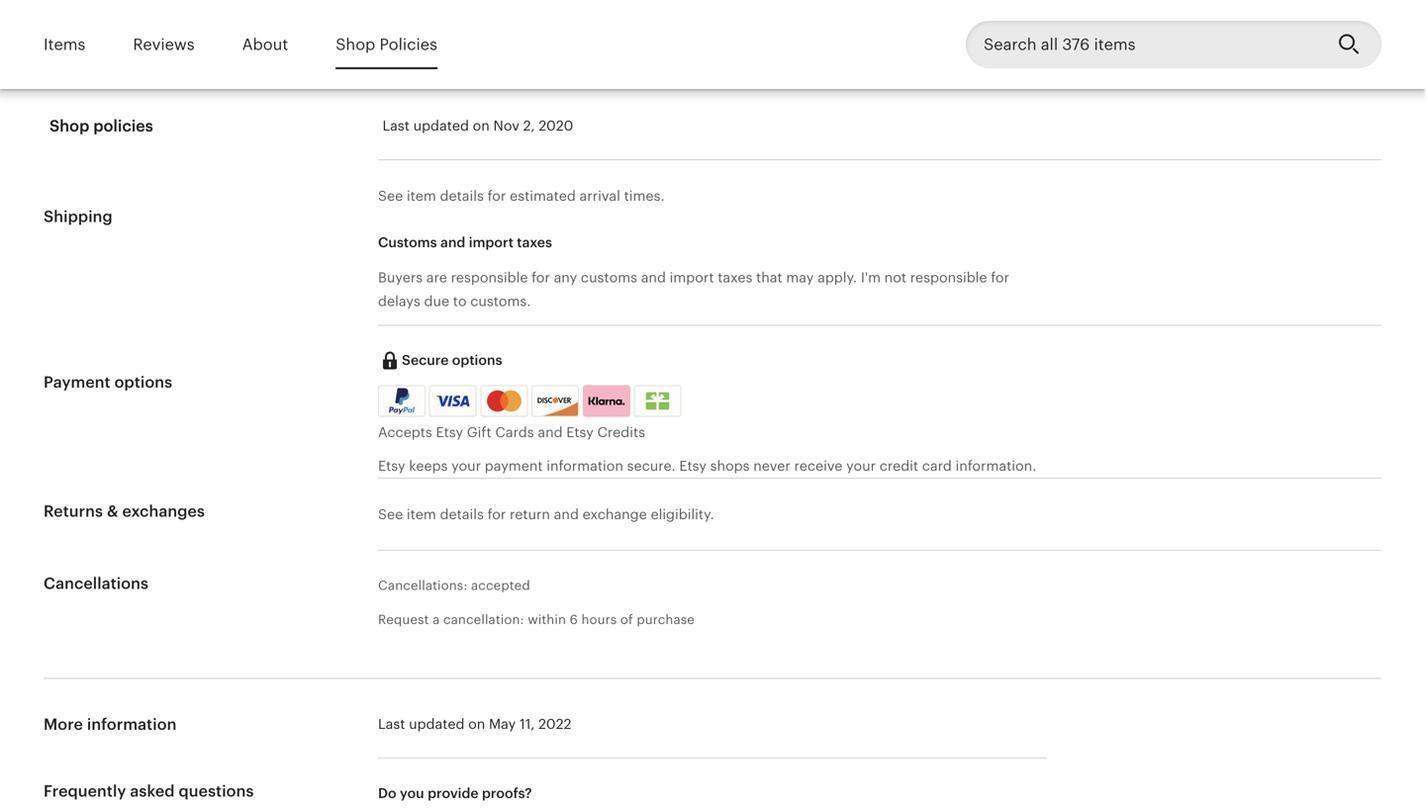 Task type: describe. For each thing, give the bounding box(es) containing it.
more
[[44, 716, 83, 734]]

updated for may
[[409, 717, 465, 732]]

keeps
[[409, 458, 448, 474]]

cancellations
[[44, 575, 149, 593]]

and down discover image
[[538, 425, 563, 440]]

cancellations: accepted
[[378, 579, 530, 593]]

cancellation:
[[443, 612, 524, 627]]

accepts
[[378, 425, 432, 440]]

estimated
[[510, 188, 576, 204]]

Search all 376 items text field
[[966, 21, 1322, 68]]

due
[[424, 293, 449, 309]]

hours
[[581, 612, 617, 627]]

on for may
[[468, 717, 485, 732]]

see item details for estimated arrival times.
[[378, 188, 665, 204]]

exchanges
[[122, 503, 205, 521]]

details for estimated
[[440, 188, 484, 204]]

see for see item details for return and exchange eligibility.
[[378, 507, 403, 523]]

arrival
[[580, 188, 621, 204]]

secure
[[402, 352, 449, 368]]

returns
[[44, 503, 103, 521]]

taxes inside buyers are responsible for any customs and import taxes that may apply. i'm not responsible for delays due to customs.
[[718, 270, 753, 285]]

return
[[510, 507, 550, 523]]

exchange
[[583, 507, 647, 523]]

card
[[922, 458, 952, 474]]

2022
[[538, 717, 572, 732]]

proofs?
[[482, 786, 532, 802]]

shop policies
[[336, 35, 437, 53]]

credits
[[597, 425, 645, 440]]

secure.
[[627, 458, 676, 474]]

may
[[489, 717, 516, 732]]

giftcard image
[[641, 392, 675, 410]]

updated for nov
[[413, 118, 469, 134]]

any
[[554, 270, 577, 285]]

secure options
[[402, 352, 502, 368]]

&
[[107, 503, 118, 521]]

that
[[756, 270, 783, 285]]

request a cancellation: within 6 hours of purchase
[[378, 612, 695, 627]]

discover image
[[533, 389, 580, 418]]

for for see item details for estimated arrival times.
[[488, 188, 506, 204]]

klarna image
[[583, 385, 630, 417]]

about link
[[242, 22, 288, 67]]

of
[[620, 612, 633, 627]]

are
[[426, 270, 447, 285]]

payment
[[44, 374, 111, 391]]

may
[[786, 270, 814, 285]]

import inside buyers are responsible for any customs and import taxes that may apply. i'm not responsible for delays due to customs.
[[670, 270, 714, 285]]

shop policies link
[[336, 22, 437, 67]]

asked
[[130, 783, 175, 801]]

etsy left gift
[[436, 425, 463, 440]]

and right return
[[554, 507, 579, 523]]

delays
[[378, 293, 420, 309]]

1 horizontal spatial information
[[547, 458, 623, 474]]

1 vertical spatial information
[[87, 716, 177, 734]]

for for see item details for return and exchange eligibility.
[[488, 507, 506, 523]]

buyers are responsible for any customs and import taxes that may apply. i'm not responsible for delays due to customs.
[[378, 270, 1010, 309]]

do
[[378, 786, 397, 802]]

you
[[400, 786, 424, 802]]

credit
[[880, 458, 919, 474]]

2 responsible from the left
[[910, 270, 987, 285]]

visa image
[[436, 392, 470, 410]]

options for payment options
[[114, 374, 172, 391]]

2020
[[539, 118, 573, 134]]

provide
[[428, 786, 479, 802]]

11,
[[520, 717, 535, 732]]

last updated on nov 2, 2020
[[383, 118, 573, 134]]

and inside buyers are responsible for any customs and import taxes that may apply. i'm not responsible for delays due to customs.
[[641, 270, 666, 285]]

more information
[[44, 716, 177, 734]]

1 your from the left
[[451, 458, 481, 474]]

to
[[453, 293, 467, 309]]

shipping
[[44, 208, 113, 226]]

cancellations:
[[378, 579, 468, 593]]

item for see item details for return and exchange eligibility.
[[407, 507, 436, 523]]

items
[[44, 35, 86, 53]]

item for see item details for estimated arrival times.
[[407, 188, 436, 204]]

options for secure options
[[452, 352, 502, 368]]

eligibility.
[[651, 507, 714, 523]]

payment options
[[44, 374, 172, 391]]

request
[[378, 612, 429, 627]]

payment
[[485, 458, 543, 474]]



Task type: locate. For each thing, give the bounding box(es) containing it.
item up customs
[[407, 188, 436, 204]]

1 see from the top
[[378, 188, 403, 204]]

frequently
[[44, 783, 126, 801]]

last for last updated on may 11, 2022
[[378, 717, 405, 732]]

last updated on may 11, 2022
[[378, 717, 572, 732]]

1 responsible from the left
[[451, 270, 528, 285]]

policies
[[380, 35, 437, 53]]

and right customs
[[641, 270, 666, 285]]

options
[[452, 352, 502, 368], [114, 374, 172, 391]]

a
[[433, 612, 440, 627]]

0 vertical spatial updated
[[413, 118, 469, 134]]

responsible up customs.
[[451, 270, 528, 285]]

0 vertical spatial taxes
[[517, 235, 552, 250]]

etsy
[[436, 425, 463, 440], [566, 425, 594, 440], [378, 458, 405, 474], [679, 458, 707, 474]]

within
[[528, 612, 566, 627]]

1 vertical spatial last
[[378, 717, 405, 732]]

details
[[440, 188, 484, 204], [440, 507, 484, 523]]

options up the 'visa' image at left
[[452, 352, 502, 368]]

updated left may
[[409, 717, 465, 732]]

1 details from the top
[[440, 188, 484, 204]]

for for buyers are responsible for any customs and import taxes that may apply. i'm not responsible for delays due to customs.
[[532, 270, 550, 285]]

shop left policies
[[49, 117, 89, 135]]

1 item from the top
[[407, 188, 436, 204]]

updated left "nov"
[[413, 118, 469, 134]]

on left may
[[468, 717, 485, 732]]

options right payment
[[114, 374, 172, 391]]

see up cancellations:
[[378, 507, 403, 523]]

updated
[[413, 118, 469, 134], [409, 717, 465, 732]]

and up are
[[440, 235, 466, 250]]

1 vertical spatial taxes
[[718, 270, 753, 285]]

receive
[[794, 458, 843, 474]]

i'm
[[861, 270, 881, 285]]

2 see from the top
[[378, 507, 403, 523]]

0 horizontal spatial import
[[469, 235, 514, 250]]

taxes left the that
[[718, 270, 753, 285]]

last down shop policies link
[[383, 118, 410, 134]]

0 horizontal spatial options
[[114, 374, 172, 391]]

do you provide proofs?
[[378, 786, 532, 802]]

1 horizontal spatial options
[[452, 352, 502, 368]]

0 horizontal spatial your
[[451, 458, 481, 474]]

shop for shop policies
[[336, 35, 375, 53]]

2 details from the top
[[440, 507, 484, 523]]

information down credits
[[547, 458, 623, 474]]

nov
[[493, 118, 520, 134]]

shop
[[336, 35, 375, 53], [49, 117, 89, 135]]

0 horizontal spatial information
[[87, 716, 177, 734]]

taxes
[[517, 235, 552, 250], [718, 270, 753, 285]]

responsible right the not
[[910, 270, 987, 285]]

taxes down estimated on the top left of page
[[517, 235, 552, 250]]

see for see item details for estimated arrival times.
[[378, 188, 403, 204]]

information.
[[956, 458, 1037, 474]]

policies
[[93, 117, 153, 135]]

reviews
[[133, 35, 195, 53]]

your left credit
[[846, 458, 876, 474]]

1 vertical spatial shop
[[49, 117, 89, 135]]

0 vertical spatial information
[[547, 458, 623, 474]]

2,
[[523, 118, 535, 134]]

last up do
[[378, 717, 405, 732]]

0 vertical spatial details
[[440, 188, 484, 204]]

etsy down accepts
[[378, 458, 405, 474]]

never
[[753, 458, 791, 474]]

etsy down discover image
[[566, 425, 594, 440]]

0 horizontal spatial shop
[[49, 117, 89, 135]]

frequently asked questions
[[44, 783, 254, 801]]

import left the that
[[670, 270, 714, 285]]

details down keeps
[[440, 507, 484, 523]]

1 vertical spatial import
[[670, 270, 714, 285]]

last
[[383, 118, 410, 134], [378, 717, 405, 732]]

1 horizontal spatial shop
[[336, 35, 375, 53]]

2 your from the left
[[846, 458, 876, 474]]

1 vertical spatial item
[[407, 507, 436, 523]]

on left "nov"
[[473, 118, 490, 134]]

mastercard image
[[483, 388, 525, 414]]

returns & exchanges
[[44, 503, 205, 521]]

for
[[488, 188, 506, 204], [532, 270, 550, 285], [991, 270, 1010, 285], [488, 507, 506, 523]]

items link
[[44, 22, 86, 67]]

0 vertical spatial import
[[469, 235, 514, 250]]

cards
[[495, 425, 534, 440]]

customs and import taxes
[[378, 235, 552, 250]]

not
[[885, 270, 907, 285]]

customs
[[378, 235, 437, 250]]

customs
[[581, 270, 637, 285]]

customs.
[[470, 293, 531, 309]]

item down keeps
[[407, 507, 436, 523]]

1 vertical spatial details
[[440, 507, 484, 523]]

purchase
[[637, 612, 695, 627]]

see
[[378, 188, 403, 204], [378, 507, 403, 523]]

shop left "policies" at left top
[[336, 35, 375, 53]]

apply.
[[818, 270, 857, 285]]

etsy keeps your payment information secure. etsy shops never receive your credit card information.
[[378, 458, 1037, 474]]

0 vertical spatial shop
[[336, 35, 375, 53]]

and
[[440, 235, 466, 250], [641, 270, 666, 285], [538, 425, 563, 440], [554, 507, 579, 523]]

1 vertical spatial updated
[[409, 717, 465, 732]]

etsy left the shops
[[679, 458, 707, 474]]

0 vertical spatial last
[[383, 118, 410, 134]]

see item details for return and exchange eligibility.
[[378, 507, 714, 523]]

last for last updated on nov 2, 2020
[[383, 118, 410, 134]]

your down gift
[[451, 458, 481, 474]]

accepts etsy gift cards and etsy credits
[[378, 425, 645, 440]]

details for return
[[440, 507, 484, 523]]

about
[[242, 35, 288, 53]]

1 vertical spatial on
[[468, 717, 485, 732]]

paypal image
[[381, 388, 423, 414]]

see up customs
[[378, 188, 403, 204]]

shop policies
[[49, 117, 153, 135]]

information
[[547, 458, 623, 474], [87, 716, 177, 734]]

questions
[[179, 783, 254, 801]]

0 vertical spatial options
[[452, 352, 502, 368]]

information right more
[[87, 716, 177, 734]]

shop for shop policies
[[49, 117, 89, 135]]

times.
[[624, 188, 665, 204]]

responsible
[[451, 270, 528, 285], [910, 270, 987, 285]]

1 horizontal spatial import
[[670, 270, 714, 285]]

import
[[469, 235, 514, 250], [670, 270, 714, 285]]

on for nov
[[473, 118, 490, 134]]

details up customs and import taxes
[[440, 188, 484, 204]]

import down see item details for estimated arrival times.
[[469, 235, 514, 250]]

1 vertical spatial see
[[378, 507, 403, 523]]

0 horizontal spatial responsible
[[451, 270, 528, 285]]

0 horizontal spatial taxes
[[517, 235, 552, 250]]

reviews link
[[133, 22, 195, 67]]

shops
[[710, 458, 750, 474]]

0 vertical spatial item
[[407, 188, 436, 204]]

6
[[570, 612, 578, 627]]

gift
[[467, 425, 492, 440]]

accepted
[[471, 579, 530, 593]]

1 horizontal spatial your
[[846, 458, 876, 474]]

1 horizontal spatial responsible
[[910, 270, 987, 285]]

1 horizontal spatial taxes
[[718, 270, 753, 285]]

0 vertical spatial see
[[378, 188, 403, 204]]

1 vertical spatial options
[[114, 374, 172, 391]]

item
[[407, 188, 436, 204], [407, 507, 436, 523]]

2 item from the top
[[407, 507, 436, 523]]

buyers
[[378, 270, 423, 285]]

0 vertical spatial on
[[473, 118, 490, 134]]



Task type: vqa. For each thing, say whether or not it's contained in the screenshot.
GIFT
yes



